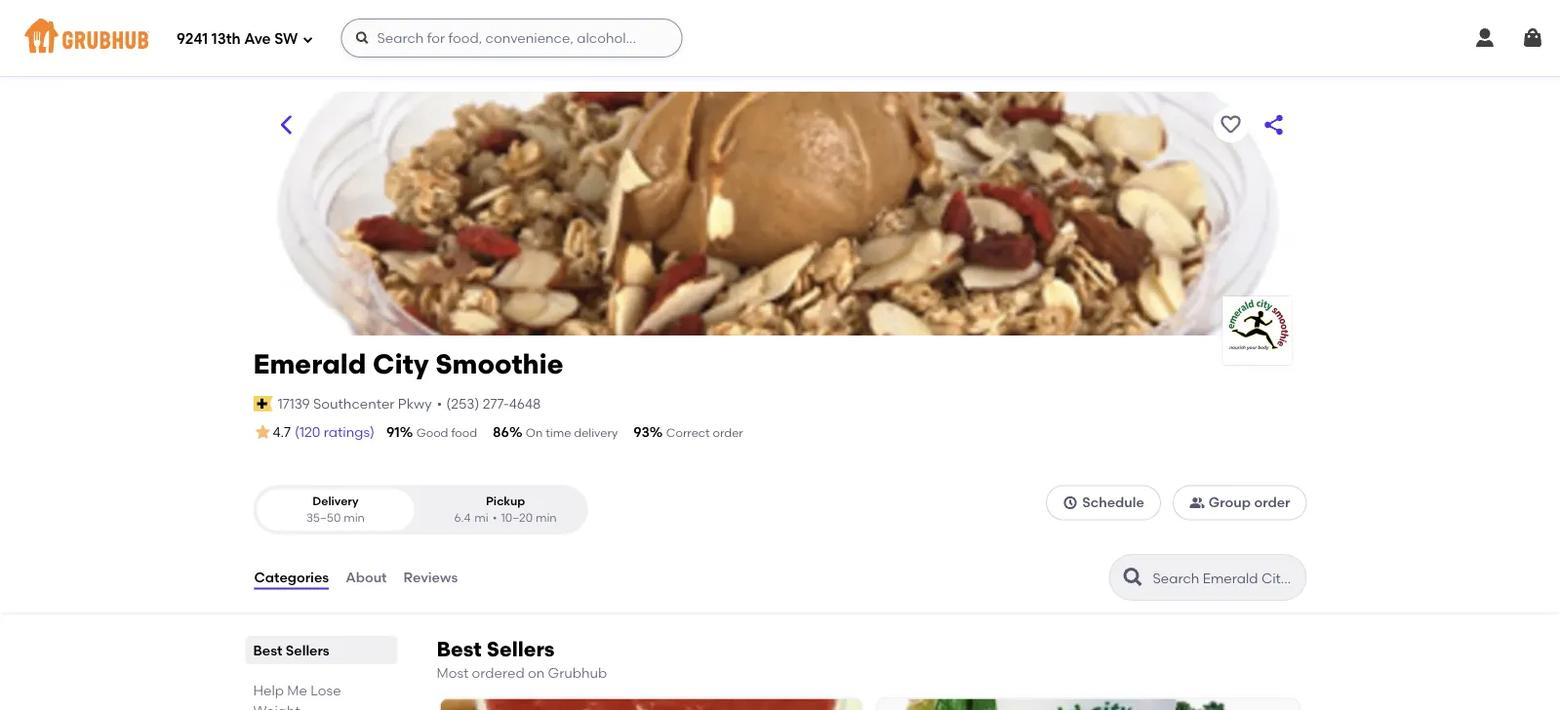 Task type: describe. For each thing, give the bounding box(es) containing it.
mi
[[475, 511, 489, 525]]

categories button
[[253, 543, 330, 613]]

(120 ratings)
[[295, 424, 375, 441]]

pickup
[[486, 494, 525, 508]]

categories
[[254, 569, 329, 586]]

pkwy
[[398, 396, 432, 412]]

share icon image
[[1263, 113, 1286, 137]]

on
[[528, 665, 545, 682]]

sellers for best sellers
[[286, 642, 330, 659]]

save this restaurant image
[[1220, 113, 1243, 137]]

(253) 277-4648 button
[[446, 394, 541, 414]]

reviews
[[404, 569, 458, 586]]

weight
[[253, 703, 300, 711]]

correct order
[[666, 426, 744, 440]]

group
[[1209, 495, 1251, 511]]

ratings)
[[324, 424, 375, 441]]

delivery
[[574, 426, 618, 440]]

lose
[[311, 682, 341, 699]]

smoothie
[[436, 348, 564, 381]]

86
[[493, 424, 509, 441]]

option group containing delivery 35–50 min
[[253, 485, 588, 535]]

sellers for best sellers most ordered on grubhub
[[487, 637, 555, 662]]

group order
[[1209, 495, 1291, 511]]

time
[[546, 426, 571, 440]]

9241
[[177, 30, 208, 48]]

schedule button
[[1047, 485, 1161, 521]]

1 horizontal spatial svg image
[[1474, 26, 1497, 50]]

group order button
[[1173, 485, 1307, 521]]

17139 southcenter pkwy button
[[277, 393, 433, 415]]

emerald city smoothie logo image
[[1224, 297, 1292, 365]]

most
[[437, 665, 469, 682]]

subscription pass image
[[253, 396, 273, 412]]

svg image inside "main navigation" navigation
[[355, 30, 370, 46]]

correct
[[666, 426, 710, 440]]

10–20
[[501, 511, 533, 525]]

food
[[451, 426, 477, 440]]

svg image inside schedule button
[[1063, 495, 1079, 511]]

13th
[[212, 30, 241, 48]]

delivery 35–50 min
[[306, 494, 365, 525]]

best for best sellers most ordered on grubhub
[[437, 637, 482, 662]]

2 horizontal spatial svg image
[[1522, 26, 1545, 50]]

reviews button
[[403, 543, 459, 613]]

good food
[[417, 426, 477, 440]]

sw
[[274, 30, 298, 48]]

delivery
[[313, 494, 359, 508]]

help me lose weight tab
[[253, 680, 390, 711]]

pickup 6.4 mi • 10–20 min
[[454, 494, 557, 525]]

people icon image
[[1190, 495, 1205, 511]]

good
[[417, 426, 449, 440]]

southcenter
[[313, 396, 395, 412]]



Task type: locate. For each thing, give the bounding box(es) containing it.
schedule
[[1083, 495, 1145, 511]]

93
[[634, 424, 650, 441]]

1 horizontal spatial best
[[437, 637, 482, 662]]

sellers inside the best sellers most ordered on grubhub
[[487, 637, 555, 662]]

best up the help
[[253, 642, 283, 659]]

min inside pickup 6.4 mi • 10–20 min
[[536, 511, 557, 525]]

save this restaurant button
[[1214, 107, 1249, 143]]

0 horizontal spatial svg image
[[302, 34, 314, 45]]

on
[[526, 426, 543, 440]]

1 vertical spatial svg image
[[1063, 495, 1079, 511]]

1 horizontal spatial •
[[493, 511, 497, 525]]

order for correct order
[[713, 426, 744, 440]]

1 horizontal spatial order
[[1255, 495, 1291, 511]]

1 horizontal spatial min
[[536, 511, 557, 525]]

min down delivery
[[344, 511, 365, 525]]

277-
[[483, 396, 509, 412]]

about button
[[345, 543, 388, 613]]

0 horizontal spatial •
[[437, 396, 442, 412]]

search icon image
[[1122, 566, 1145, 590]]

0 vertical spatial •
[[437, 396, 442, 412]]

svg image right sw
[[355, 30, 370, 46]]

1 min from the left
[[344, 511, 365, 525]]

1 vertical spatial •
[[493, 511, 497, 525]]

best sellers most ordered on grubhub
[[437, 637, 607, 682]]

0 horizontal spatial order
[[713, 426, 744, 440]]

caret left icon image
[[275, 113, 298, 137]]

about
[[346, 569, 387, 586]]

1 horizontal spatial svg image
[[1063, 495, 1079, 511]]

35–50
[[306, 511, 341, 525]]

best sellers tab
[[253, 640, 390, 661]]

4.7
[[273, 424, 291, 441]]

emerald city smoothie
[[253, 348, 564, 381]]

order
[[713, 426, 744, 440], [1255, 495, 1291, 511]]

help
[[253, 682, 284, 699]]

0 horizontal spatial sellers
[[286, 642, 330, 659]]

sellers
[[487, 637, 555, 662], [286, 642, 330, 659]]

0 vertical spatial svg image
[[355, 30, 370, 46]]

• left "(253)" on the left bottom of page
[[437, 396, 442, 412]]

min
[[344, 511, 365, 525], [536, 511, 557, 525]]

sellers up me
[[286, 642, 330, 659]]

svg image
[[1474, 26, 1497, 50], [1522, 26, 1545, 50], [302, 34, 314, 45]]

0 horizontal spatial svg image
[[355, 30, 370, 46]]

4648
[[509, 396, 541, 412]]

ordered
[[472, 665, 525, 682]]

help me lose weight
[[253, 682, 341, 711]]

9241 13th ave sw
[[177, 30, 298, 48]]

emerald
[[253, 348, 366, 381]]

star icon image
[[253, 423, 273, 442]]

order right correct
[[713, 426, 744, 440]]

min inside delivery 35–50 min
[[344, 511, 365, 525]]

order right 'group'
[[1255, 495, 1291, 511]]

sellers inside "tab"
[[286, 642, 330, 659]]

•
[[437, 396, 442, 412], [493, 511, 497, 525]]

city
[[373, 348, 429, 381]]

• right mi
[[493, 511, 497, 525]]

best sellers
[[253, 642, 330, 659]]

Search for food, convenience, alcohol... search field
[[341, 19, 683, 58]]

best
[[437, 637, 482, 662], [253, 642, 283, 659]]

me
[[287, 682, 307, 699]]

2 min from the left
[[536, 511, 557, 525]]

min right 10–20
[[536, 511, 557, 525]]

sellers up "on"
[[487, 637, 555, 662]]

0 vertical spatial order
[[713, 426, 744, 440]]

main navigation navigation
[[0, 0, 1561, 76]]

17139
[[278, 396, 310, 412]]

best up most
[[437, 637, 482, 662]]

order for group order
[[1255, 495, 1291, 511]]

best for best sellers
[[253, 642, 283, 659]]

grubhub
[[548, 665, 607, 682]]

svg image
[[355, 30, 370, 46], [1063, 495, 1079, 511]]

ave
[[244, 30, 271, 48]]

0 horizontal spatial min
[[344, 511, 365, 525]]

(120
[[295, 424, 321, 441]]

best inside "tab"
[[253, 642, 283, 659]]

option group
[[253, 485, 588, 535]]

1 horizontal spatial sellers
[[487, 637, 555, 662]]

0 horizontal spatial best
[[253, 642, 283, 659]]

6.4
[[454, 511, 471, 525]]

svg image left schedule
[[1063, 495, 1079, 511]]

(253)
[[446, 396, 480, 412]]

1 vertical spatial order
[[1255, 495, 1291, 511]]

• (253) 277-4648
[[437, 396, 541, 412]]

on time delivery
[[526, 426, 618, 440]]

order inside 'button'
[[1255, 495, 1291, 511]]

best inside the best sellers most ordered on grubhub
[[437, 637, 482, 662]]

91
[[386, 424, 400, 441]]

Search Emerald City Smoothie search field
[[1151, 569, 1301, 588]]

17139 southcenter pkwy
[[278, 396, 432, 412]]

• inside pickup 6.4 mi • 10–20 min
[[493, 511, 497, 525]]



Task type: vqa. For each thing, say whether or not it's contained in the screenshot.
"13th"
yes



